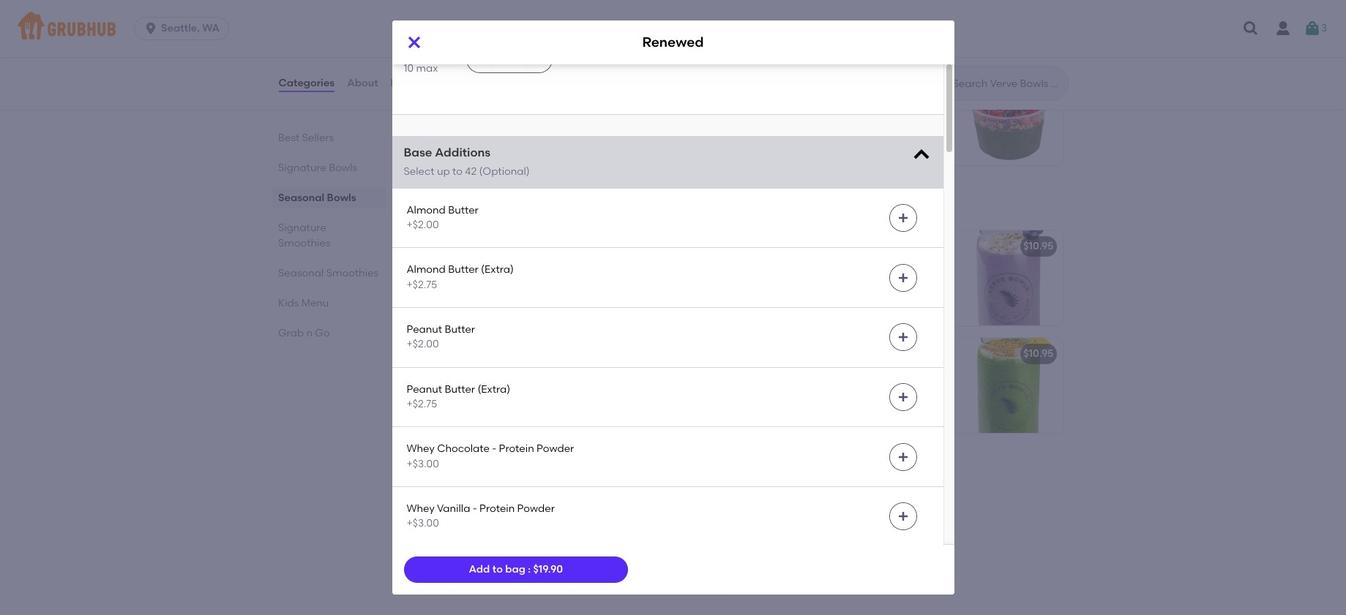 Task type: describe. For each thing, give the bounding box(es) containing it.
10
[[404, 62, 414, 74]]

chagaccino
[[427, 508, 490, 521]]

seasonal down chocolate
[[415, 464, 486, 483]]

uncrustabowl image
[[625, 71, 735, 166]]

svg image for whey chocolate - protein powder
[[897, 451, 909, 463]]

1 vertical spatial signature
[[415, 196, 491, 215]]

sellers
[[302, 132, 334, 144]]

0 horizontal spatial renewed
[[427, 348, 474, 360]]

uncrustabowl
[[427, 80, 497, 92]]

svg image inside 3 button
[[1304, 20, 1321, 37]]

house- inside mango, pineapple, banana, ginger, house-made lemon juice, water
[[427, 384, 461, 396]]

kids menu
[[278, 297, 329, 310]]

water inside mango, pineapple, banana, ginger, house-made lemon juice, water
[[555, 384, 584, 396]]

yeah
[[780, 80, 804, 92]]

* performance * banana, choice of protein powder, peanut butter, house-made almond milk
[[427, 261, 599, 303]]

whey for whey chocolate - protein powder
[[407, 443, 435, 455]]

cacao
[[844, 160, 876, 173]]

açai sorbet blended with avocado, banana, spinach, kale, green spirulina, and house-made almond milk. topped with organic granola, strawberries, and cacao nibs.
[[755, 101, 929, 173]]

+$2.00 for peanut butter +$2.00
[[407, 338, 439, 351]]

42
[[465, 165, 477, 178]]

0 vertical spatial protein
[[779, 240, 816, 253]]

performance for of
[[762, 261, 827, 273]]

smoothies up smoothie
[[490, 464, 571, 483]]

additions
[[435, 146, 491, 160]]

$10.95 for mango, pineapple, spinach, kale, ginger, bee pollen, house-made lemon juice, water
[[1024, 348, 1054, 360]]

chagaccino smoothie
[[427, 508, 540, 521]]

peanut inside * performance * banana, choice of protein powder, peanut butter, house-made almond milk
[[507, 276, 543, 288]]

add
[[469, 564, 490, 576]]

quantity
[[404, 43, 454, 56]]

(extra) for peanut butter (extra)
[[478, 383, 510, 396]]

base additions select up to 42 (optional)
[[404, 146, 530, 178]]

seasonal up kids menu
[[278, 267, 323, 280]]

banana, inside açai sorbet blended with avocado, banana, spinach, kale, green spirulina, and house-made almond milk. topped with organic granola, strawberries, and cacao nibs.
[[755, 116, 797, 128]]

max
[[416, 62, 438, 74]]

butter for almond butter +$2.00
[[448, 204, 479, 217]]

nibs.
[[878, 160, 901, 173]]

juice, inside mango, pineapple, banana, ginger, house-made lemon juice, water
[[527, 384, 553, 396]]

organic
[[844, 145, 882, 158]]

protein for whey chocolate - protein powder +$3.00
[[499, 443, 534, 455]]

house- inside açai sorbet blended with avocado, banana, spinach, kale, green spirulina, and house-made almond milk. topped with organic granola, strawberries, and cacao nibs.
[[824, 130, 859, 143]]

3 * from the left
[[755, 261, 760, 273]]

3 button
[[1304, 15, 1327, 42]]

mango, for house-
[[427, 369, 466, 381]]

topped
[[780, 145, 818, 158]]

grab
[[278, 327, 304, 340]]

+ for $14.50
[[1050, 80, 1056, 92]]

svg image inside main navigation navigation
[[1242, 20, 1260, 37]]

select
[[404, 165, 435, 178]]

smoothie
[[492, 508, 540, 521]]

2 * from the left
[[502, 261, 506, 273]]

categories button
[[278, 57, 335, 110]]

peanut butter +$2.00
[[407, 324, 475, 351]]

milk.
[[755, 145, 778, 158]]

seattle, wa button
[[134, 17, 235, 40]]

$13.50
[[691, 80, 722, 92]]

signature bowls
[[278, 162, 357, 174]]

0 vertical spatial renewed
[[642, 34, 704, 51]]

kale
[[755, 80, 777, 92]]

1 vertical spatial with
[[820, 145, 841, 158]]

strawberries,
[[755, 160, 819, 173]]

almond butter +$2.00
[[407, 204, 479, 231]]

0 horizontal spatial seasonal smoothies
[[278, 267, 378, 280]]

1 vertical spatial to
[[492, 564, 503, 576]]

$9.95
[[701, 240, 726, 253]]

+$2.75 for peanut butter (extra) +$2.75
[[407, 398, 437, 411]]

mango, pineapple, banana, ginger, house-made lemon juice, water
[[427, 369, 602, 396]]

:
[[528, 564, 531, 576]]

protein inside * performance * banana, choice of protein powder, peanut butter, house-made almond milk
[[427, 276, 463, 288]]

renewed image
[[625, 338, 735, 434]]

almond inside * performance * banana, blueberry, choice of protein powder, peanut butter, oats, house-made almond milk
[[883, 291, 922, 303]]

protein for whey vanilla - protein powder +$3.00
[[480, 503, 515, 515]]

spirulina,
[[755, 130, 800, 143]]

add to bag : $19.90
[[469, 564, 563, 576]]

blue
[[755, 240, 777, 253]]

whey vanilla - protein powder +$3.00
[[407, 503, 555, 530]]

mango, pineapple, spinach, kale, ginger, bee pollen, house-made lemon juice, water
[[755, 369, 919, 411]]

butter for peanut butter (extra) +$2.75
[[445, 383, 475, 396]]

pollen,
[[813, 384, 846, 396]]

blended
[[814, 101, 856, 113]]

recovery image
[[625, 231, 735, 326]]

seasonal down the signature bowls
[[278, 192, 324, 204]]

search icon image
[[929, 75, 947, 92]]

blue protein image
[[953, 231, 1063, 326]]

svg image inside seattle, wa button
[[144, 21, 158, 36]]

$14.50 +
[[1019, 80, 1056, 92]]

whey for whey vanilla - protein powder
[[407, 503, 435, 515]]

about
[[347, 77, 378, 89]]

3
[[1321, 22, 1327, 34]]

spinach, inside mango, pineapple, spinach, kale, ginger, bee pollen, house-made lemon juice, water
[[852, 369, 894, 381]]

svg image for whey vanilla - protein powder
[[897, 511, 909, 523]]

kids
[[278, 297, 299, 310]]

chocolate
[[437, 443, 490, 455]]

kale yeah image
[[953, 71, 1063, 166]]

sorbet
[[780, 101, 812, 113]]

performance for protein
[[434, 261, 499, 273]]

$13.50 +
[[691, 80, 728, 92]]

blue protein
[[755, 240, 816, 253]]

seattle, wa
[[161, 22, 220, 34]]

peanut butter (extra) +$2.75
[[407, 383, 510, 411]]

made inside * performance * banana, choice of protein powder, peanut butter, house-made almond milk
[[461, 291, 491, 303]]

granola,
[[885, 145, 926, 158]]

wa
[[202, 22, 220, 34]]

about button
[[346, 57, 379, 110]]

banana, inside * performance * banana, choice of protein powder, peanut butter, house-made almond milk
[[509, 261, 551, 273]]

- for vanilla
[[473, 503, 477, 515]]

of inside * performance * banana, choice of protein powder, peanut butter, house-made almond milk
[[589, 261, 599, 273]]

house- inside * performance * banana, choice of protein powder, peanut butter, house-made almond milk
[[427, 291, 461, 303]]

almond inside açai sorbet blended with avocado, banana, spinach, kale, green spirulina, and house-made almond milk. topped with organic granola, strawberries, and cacao nibs.
[[891, 130, 929, 143]]

4 * from the left
[[830, 261, 834, 273]]

$10.95 for * performance * banana, blueberry, choice of protein powder, peanut butter, oats, house-made almond milk
[[1024, 240, 1054, 253]]

+$3.00 for chocolate
[[407, 458, 439, 470]]

bag
[[505, 564, 526, 576]]

(extra) for almond butter (extra)
[[481, 264, 514, 276]]



Task type: locate. For each thing, give the bounding box(es) containing it.
made inside * performance * banana, blueberry, choice of protein powder, peanut butter, oats, house-made almond milk
[[851, 291, 881, 303]]

+$2.75 up chocolate
[[407, 398, 437, 411]]

0 vertical spatial +$2.75
[[407, 279, 437, 291]]

0 vertical spatial whey
[[407, 443, 435, 455]]

1 horizontal spatial pineapple,
[[796, 369, 849, 381]]

0 horizontal spatial milk
[[534, 291, 554, 303]]

2 protein from the left
[[803, 276, 839, 288]]

2 pineapple, from the left
[[796, 369, 849, 381]]

lemon
[[493, 384, 524, 396], [755, 398, 786, 411]]

0 vertical spatial butter,
[[546, 276, 578, 288]]

pineapple,
[[468, 369, 521, 381], [796, 369, 849, 381]]

up
[[437, 165, 450, 178]]

1 vertical spatial ginger,
[[755, 384, 789, 396]]

2 whey from the top
[[407, 503, 435, 515]]

+ for $13.50
[[722, 80, 728, 92]]

0 vertical spatial -
[[492, 443, 496, 455]]

butter down recovery
[[448, 264, 479, 276]]

2 almond from the top
[[407, 264, 446, 276]]

+$2.00 inside "peanut butter +$2.00"
[[407, 338, 439, 351]]

milk inside * performance * banana, blueberry, choice of protein powder, peanut butter, oats, house-made almond milk
[[755, 306, 775, 318]]

best sellers
[[278, 132, 334, 144]]

1 horizontal spatial with
[[858, 101, 879, 113]]

2 + from the left
[[1050, 80, 1056, 92]]

1 powder, from the left
[[465, 276, 505, 288]]

0 vertical spatial bowls
[[490, 36, 536, 54]]

made up chocolate
[[461, 384, 491, 396]]

to left 42
[[452, 165, 463, 178]]

signature down the signature bowls
[[278, 222, 326, 234]]

almond
[[407, 204, 446, 217], [407, 264, 446, 276]]

1 horizontal spatial to
[[492, 564, 503, 576]]

whey left vanilla
[[407, 503, 435, 515]]

butter down "peanut butter +$2.00"
[[445, 383, 475, 396]]

kale, inside açai sorbet blended with avocado, banana, spinach, kale, green spirulina, and house-made almond milk. topped with organic granola, strawberries, and cacao nibs.
[[844, 116, 867, 128]]

signature smoothies
[[415, 196, 575, 215], [278, 222, 330, 250]]

1 vertical spatial and
[[821, 160, 841, 173]]

1 horizontal spatial water
[[817, 398, 846, 411]]

butter inside "peanut butter +$2.00"
[[445, 324, 475, 336]]

1 horizontal spatial powder,
[[841, 276, 881, 288]]

(extra) inside the peanut butter (extra) +$2.75
[[478, 383, 510, 396]]

with up green
[[858, 101, 879, 113]]

signature smoothies up kids menu
[[278, 222, 330, 250]]

1 protein from the left
[[427, 276, 463, 288]]

house- right oats,
[[817, 291, 851, 303]]

performance inside * performance * banana, choice of protein powder, peanut butter, house-made almond milk
[[434, 261, 499, 273]]

1 horizontal spatial juice,
[[789, 398, 815, 411]]

1 vertical spatial peanut
[[407, 383, 442, 396]]

performance down recovery
[[434, 261, 499, 273]]

peanut
[[407, 324, 442, 336], [407, 383, 442, 396]]

water inside mango, pineapple, spinach, kale, ginger, bee pollen, house-made lemon juice, water
[[817, 398, 846, 411]]

1 vertical spatial spinach,
[[852, 369, 894, 381]]

0 vertical spatial peanut
[[407, 324, 442, 336]]

bowls up uncrustabowl
[[490, 36, 536, 54]]

blueberry,
[[881, 261, 931, 273]]

1 vertical spatial +$2.00
[[407, 338, 439, 351]]

bee green image
[[953, 338, 1063, 434]]

1 horizontal spatial of
[[791, 276, 801, 288]]

made inside mango, pineapple, spinach, kale, ginger, bee pollen, house-made lemon juice, water
[[883, 384, 912, 396]]

smoothies down (optional)
[[494, 196, 575, 215]]

choice inside * performance * banana, blueberry, choice of protein powder, peanut butter, oats, house-made almond milk
[[755, 276, 789, 288]]

almond inside the almond butter (extra) +$2.75
[[407, 264, 446, 276]]

1 mango, from the left
[[427, 369, 466, 381]]

mango, up the peanut butter (extra) +$2.75
[[427, 369, 466, 381]]

seasonal bowls up uncrustabowl
[[415, 36, 536, 54]]

+
[[722, 80, 728, 92], [1050, 80, 1056, 92]]

0 horizontal spatial water
[[555, 384, 584, 396]]

+$3.00 down vanilla
[[407, 518, 439, 530]]

whey
[[407, 443, 435, 455], [407, 503, 435, 515]]

to
[[452, 165, 463, 178], [492, 564, 503, 576]]

protein right vanilla
[[480, 503, 515, 515]]

pineapple, up "pollen,"
[[796, 369, 849, 381]]

house- up organic at the top of the page
[[824, 130, 859, 143]]

0 vertical spatial ginger,
[[568, 369, 602, 381]]

reviews button
[[390, 57, 432, 110]]

choice inside * performance * banana, choice of protein powder, peanut butter, house-made almond milk
[[553, 261, 587, 273]]

house- right "pollen,"
[[849, 384, 883, 396]]

peanut inside the peanut butter (extra) +$2.75
[[407, 383, 442, 396]]

1 horizontal spatial +
[[1050, 80, 1056, 92]]

banana, inside mango, pineapple, banana, ginger, house-made lemon juice, water
[[524, 369, 566, 381]]

0 horizontal spatial butter,
[[546, 276, 578, 288]]

1 vertical spatial lemon
[[755, 398, 786, 411]]

almond down recovery
[[407, 264, 446, 276]]

0 horizontal spatial mango,
[[427, 369, 466, 381]]

0 vertical spatial +$3.00
[[407, 458, 439, 470]]

0 horizontal spatial kale,
[[844, 116, 867, 128]]

1 vertical spatial whey
[[407, 503, 435, 515]]

- right vanilla
[[473, 503, 477, 515]]

1 peanut from the top
[[407, 324, 442, 336]]

(optional)
[[479, 165, 530, 178]]

with right topped
[[820, 145, 841, 158]]

bowls down sellers
[[328, 162, 357, 174]]

made up organic at the top of the page
[[859, 130, 888, 143]]

$14.50
[[1019, 80, 1050, 92]]

butter,
[[546, 276, 578, 288], [755, 291, 788, 303]]

made right oats,
[[851, 291, 881, 303]]

-
[[492, 443, 496, 455], [473, 503, 477, 515]]

1 vertical spatial protein
[[499, 443, 534, 455]]

1 vertical spatial almond
[[407, 264, 446, 276]]

- inside whey chocolate - protein powder +$3.00
[[492, 443, 496, 455]]

1 horizontal spatial milk
[[755, 306, 775, 318]]

house- down "peanut butter +$2.00"
[[427, 384, 461, 396]]

0 horizontal spatial seasonal bowls
[[278, 192, 356, 204]]

house- inside * performance * banana, blueberry, choice of protein powder, peanut butter, oats, house-made almond milk
[[817, 291, 851, 303]]

protein inside whey chocolate - protein powder +$3.00
[[499, 443, 534, 455]]

+$2.00 inside almond butter +$2.00
[[407, 219, 439, 231]]

seasonal smoothies up menu at the left
[[278, 267, 378, 280]]

1 vertical spatial juice,
[[789, 398, 815, 411]]

protein right blue in the right top of the page
[[779, 240, 816, 253]]

butter inside the peanut butter (extra) +$2.75
[[445, 383, 475, 396]]

1 horizontal spatial renewed
[[642, 34, 704, 51]]

green
[[870, 116, 899, 128]]

+$2.00 up recovery
[[407, 219, 439, 231]]

0 vertical spatial choice
[[553, 261, 587, 273]]

peanut for +$2.00
[[407, 324, 442, 336]]

lemon inside mango, pineapple, spinach, kale, ginger, bee pollen, house-made lemon juice, water
[[755, 398, 786, 411]]

milk inside * performance * banana, choice of protein powder, peanut butter, house-made almond milk
[[534, 291, 554, 303]]

pineapple, for lemon
[[468, 369, 521, 381]]

+$2.75 inside the peanut butter (extra) +$2.75
[[407, 398, 437, 411]]

almond down select
[[407, 204, 446, 217]]

with
[[858, 101, 879, 113], [820, 145, 841, 158]]

2 performance from the left
[[762, 261, 827, 273]]

+$2.75
[[407, 279, 437, 291], [407, 398, 437, 411]]

svg image
[[1304, 20, 1321, 37], [144, 21, 158, 36], [911, 145, 932, 165], [897, 272, 909, 284], [897, 392, 909, 403]]

performance inside * performance * banana, blueberry, choice of protein powder, peanut butter, oats, house-made almond milk
[[762, 261, 827, 273]]

+$3.00 inside whey chocolate - protein powder +$3.00
[[407, 458, 439, 470]]

base
[[404, 146, 432, 160]]

1 horizontal spatial performance
[[762, 261, 827, 273]]

+$2.75 inside the almond butter (extra) +$2.75
[[407, 279, 437, 291]]

ginger, inside mango, pineapple, banana, ginger, house-made lemon juice, water
[[568, 369, 602, 381]]

of
[[589, 261, 599, 273], [791, 276, 801, 288]]

kale yeah
[[755, 80, 804, 92]]

1 vertical spatial seasonal bowls
[[278, 192, 356, 204]]

almond for +$2.00
[[407, 204, 446, 217]]

0 horizontal spatial performance
[[434, 261, 499, 273]]

house- inside mango, pineapple, spinach, kale, ginger, bee pollen, house-made lemon juice, water
[[849, 384, 883, 396]]

- for chocolate
[[492, 443, 496, 455]]

+$2.00
[[407, 219, 439, 231], [407, 338, 439, 351]]

1 vertical spatial choice
[[755, 276, 789, 288]]

(extra)
[[481, 264, 514, 276], [478, 383, 510, 396]]

2 mango, from the left
[[755, 369, 794, 381]]

peanut for +$2.75
[[407, 383, 442, 396]]

1 +$2.00 from the top
[[407, 219, 439, 231]]

butter inside almond butter +$2.00
[[448, 204, 479, 217]]

milk
[[534, 291, 554, 303], [755, 306, 775, 318]]

mango,
[[427, 369, 466, 381], [755, 369, 794, 381]]

1 vertical spatial renewed
[[427, 348, 474, 360]]

mango, inside mango, pineapple, banana, ginger, house-made lemon juice, water
[[427, 369, 466, 381]]

2 +$3.00 from the top
[[407, 518, 439, 530]]

1 vertical spatial $10.95
[[1024, 348, 1054, 360]]

0 vertical spatial milk
[[534, 291, 554, 303]]

0 vertical spatial signature smoothies
[[415, 196, 575, 215]]

powder for whey vanilla - protein powder
[[517, 503, 555, 515]]

bowls down the signature bowls
[[327, 192, 356, 204]]

signature down the up
[[415, 196, 491, 215]]

0 vertical spatial $10.95
[[1024, 240, 1054, 253]]

protein inside * performance * banana, blueberry, choice of protein powder, peanut butter, oats, house-made almond milk
[[803, 276, 839, 288]]

butter for almond butter (extra) +$2.75
[[448, 264, 479, 276]]

2 peanut from the left
[[884, 276, 920, 288]]

banana,
[[755, 116, 797, 128], [509, 261, 551, 273], [837, 261, 879, 273], [524, 369, 566, 381]]

made
[[859, 130, 888, 143], [461, 291, 491, 303], [851, 291, 881, 303], [461, 384, 491, 396], [883, 384, 912, 396]]

categories
[[279, 77, 335, 89]]

butter down the almond butter (extra) +$2.75
[[445, 324, 475, 336]]

1 vertical spatial powder
[[517, 503, 555, 515]]

protein right chocolate
[[499, 443, 534, 455]]

1 peanut from the left
[[507, 276, 543, 288]]

peanut down "peanut butter +$2.00"
[[407, 383, 442, 396]]

mango, for ginger,
[[755, 369, 794, 381]]

best
[[278, 132, 299, 144]]

smoothies up menu at the left
[[326, 267, 378, 280]]

kale, inside mango, pineapple, spinach, kale, ginger, bee pollen, house-made lemon juice, water
[[896, 369, 919, 381]]

butter inside the almond butter (extra) +$2.75
[[448, 264, 479, 276]]

- inside whey vanilla - protein powder +$3.00
[[473, 503, 477, 515]]

1 horizontal spatial seasonal bowls
[[415, 36, 536, 54]]

1 horizontal spatial choice
[[755, 276, 789, 288]]

*
[[427, 261, 432, 273], [502, 261, 506, 273], [755, 261, 760, 273], [830, 261, 834, 273]]

protein inside whey vanilla - protein powder +$3.00
[[480, 503, 515, 515]]

butter for peanut butter +$2.00
[[445, 324, 475, 336]]

whey inside whey chocolate - protein powder +$3.00
[[407, 443, 435, 455]]

juice, inside mango, pineapple, spinach, kale, ginger, bee pollen, house-made lemon juice, water
[[789, 398, 815, 411]]

powder,
[[465, 276, 505, 288], [841, 276, 881, 288]]

seasonal smoothies
[[278, 267, 378, 280], [415, 464, 571, 483]]

2 vertical spatial bowls
[[327, 192, 356, 204]]

1 $10.95 from the top
[[1024, 240, 1054, 253]]

1 horizontal spatial lemon
[[755, 398, 786, 411]]

0 horizontal spatial spinach,
[[800, 116, 842, 128]]

protein
[[427, 276, 463, 288], [803, 276, 839, 288]]

protein down recovery
[[427, 276, 463, 288]]

spinach, inside açai sorbet blended with avocado, banana, spinach, kale, green spirulina, and house-made almond milk. topped with organic granola, strawberries, and cacao nibs.
[[800, 116, 842, 128]]

0 vertical spatial signature
[[278, 162, 326, 174]]

0 horizontal spatial to
[[452, 165, 463, 178]]

1 vertical spatial -
[[473, 503, 477, 515]]

0 horizontal spatial pineapple,
[[468, 369, 521, 381]]

1 vertical spatial of
[[791, 276, 801, 288]]

0 vertical spatial to
[[452, 165, 463, 178]]

svg image
[[1242, 20, 1260, 37], [405, 34, 423, 51], [897, 212, 909, 224], [897, 332, 909, 344], [897, 451, 909, 463], [897, 511, 909, 523]]

1 horizontal spatial signature smoothies
[[415, 196, 575, 215]]

main navigation navigation
[[0, 0, 1346, 57]]

$19.90
[[533, 564, 563, 576]]

quantity 10 max
[[404, 43, 454, 74]]

whey inside whey vanilla - protein powder +$3.00
[[407, 503, 435, 515]]

almond inside almond butter +$2.00
[[407, 204, 446, 217]]

1 whey from the top
[[407, 443, 435, 455]]

powder, inside * performance * banana, blueberry, choice of protein powder, peanut butter, oats, house-made almond milk
[[841, 276, 881, 288]]

peanut inside * performance * banana, blueberry, choice of protein powder, peanut butter, oats, house-made almond milk
[[884, 276, 920, 288]]

1 * from the left
[[427, 261, 432, 273]]

peanut down the almond butter (extra) +$2.75
[[407, 324, 442, 336]]

0 vertical spatial with
[[858, 101, 879, 113]]

* performance * banana, blueberry, choice of protein powder, peanut butter, oats, house-made almond milk
[[755, 261, 931, 318]]

0 vertical spatial and
[[802, 130, 822, 143]]

ginger, inside mango, pineapple, spinach, kale, ginger, bee pollen, house-made lemon juice, water
[[755, 384, 789, 396]]

svg image for almond butter
[[897, 212, 909, 224]]

1 vertical spatial butter,
[[755, 291, 788, 303]]

açai
[[755, 101, 778, 113]]

1 horizontal spatial protein
[[803, 276, 839, 288]]

lemon inside mango, pineapple, banana, ginger, house-made lemon juice, water
[[493, 384, 524, 396]]

menu
[[301, 297, 329, 310]]

1 +$3.00 from the top
[[407, 458, 439, 470]]

+$2.00 for almond butter +$2.00
[[407, 219, 439, 231]]

+$3.00
[[407, 458, 439, 470], [407, 518, 439, 530]]

1 vertical spatial milk
[[755, 306, 775, 318]]

pineapple, for pollen,
[[796, 369, 849, 381]]

almond butter (extra) +$2.75
[[407, 264, 514, 291]]

powder inside whey vanilla - protein powder +$3.00
[[517, 503, 555, 515]]

2 vertical spatial protein
[[480, 503, 515, 515]]

grab n go
[[278, 327, 330, 340]]

and left the cacao
[[821, 160, 841, 173]]

1 horizontal spatial peanut
[[884, 276, 920, 288]]

0 horizontal spatial -
[[473, 503, 477, 515]]

ginger,
[[568, 369, 602, 381], [755, 384, 789, 396]]

made inside mango, pineapple, banana, ginger, house-made lemon juice, water
[[461, 384, 491, 396]]

1 horizontal spatial -
[[492, 443, 496, 455]]

1 almond from the top
[[407, 204, 446, 217]]

powder
[[537, 443, 574, 455], [517, 503, 555, 515]]

0 vertical spatial spinach,
[[800, 116, 842, 128]]

1 horizontal spatial mango,
[[755, 369, 794, 381]]

avocado,
[[881, 101, 928, 113]]

powder inside whey chocolate - protein powder +$3.00
[[537, 443, 574, 455]]

0 horizontal spatial of
[[589, 261, 599, 273]]

svg image for peanut butter
[[897, 332, 909, 344]]

performance
[[434, 261, 499, 273], [762, 261, 827, 273]]

made right "pollen,"
[[883, 384, 912, 396]]

1 horizontal spatial spinach,
[[852, 369, 894, 381]]

2 $10.95 from the top
[[1024, 348, 1054, 360]]

0 horizontal spatial with
[[820, 145, 841, 158]]

signature down "best sellers"
[[278, 162, 326, 174]]

0 vertical spatial juice,
[[527, 384, 553, 396]]

1 + from the left
[[722, 80, 728, 92]]

0 vertical spatial (extra)
[[481, 264, 514, 276]]

+$2.00 up the peanut butter (extra) +$2.75
[[407, 338, 439, 351]]

+$2.75 for almond butter (extra) +$2.75
[[407, 279, 437, 291]]

0 horizontal spatial protein
[[427, 276, 463, 288]]

1 vertical spatial bowls
[[328, 162, 357, 174]]

1 performance from the left
[[434, 261, 499, 273]]

2 +$2.75 from the top
[[407, 398, 437, 411]]

+$3.00 down chocolate
[[407, 458, 439, 470]]

seattle,
[[161, 22, 200, 34]]

mango, inside mango, pineapple, spinach, kale, ginger, bee pollen, house-made lemon juice, water
[[755, 369, 794, 381]]

0 horizontal spatial ginger,
[[568, 369, 602, 381]]

chagaccino smoothie button
[[418, 499, 735, 594]]

2 peanut from the top
[[407, 383, 442, 396]]

spinach,
[[800, 116, 842, 128], [852, 369, 894, 381]]

protein up oats,
[[803, 276, 839, 288]]

bee
[[792, 384, 811, 396]]

+$2.75 down recovery
[[407, 279, 437, 291]]

to inside base additions select up to 42 (optional)
[[452, 165, 463, 178]]

smoothies up kids menu
[[278, 237, 330, 250]]

1 horizontal spatial butter,
[[755, 291, 788, 303]]

chagaccino smoothie image
[[625, 499, 735, 594]]

1 pineapple, from the left
[[468, 369, 521, 381]]

2 +$2.00 from the top
[[407, 338, 439, 351]]

and up topped
[[802, 130, 822, 143]]

to left bag at the bottom
[[492, 564, 503, 576]]

powder, inside * performance * banana, choice of protein powder, peanut butter, house-made almond milk
[[465, 276, 505, 288]]

and
[[802, 130, 822, 143], [821, 160, 841, 173]]

Search Verve Bowls - Capitol Hill search field
[[951, 77, 1063, 91]]

0 vertical spatial lemon
[[493, 384, 524, 396]]

0 horizontal spatial signature smoothies
[[278, 222, 330, 250]]

0 horizontal spatial powder,
[[465, 276, 505, 288]]

0 horizontal spatial +
[[722, 80, 728, 92]]

1 vertical spatial (extra)
[[478, 383, 510, 396]]

2 powder, from the left
[[841, 276, 881, 288]]

renewed up $13.50
[[642, 34, 704, 51]]

seasonal
[[415, 36, 486, 54], [278, 192, 324, 204], [278, 267, 323, 280], [415, 464, 486, 483]]

whey left chocolate
[[407, 443, 435, 455]]

(extra) inside the almond butter (extra) +$2.75
[[481, 264, 514, 276]]

house- up "peanut butter +$2.00"
[[427, 291, 461, 303]]

+$3.00 for vanilla
[[407, 518, 439, 530]]

smoothies
[[494, 196, 575, 215], [278, 237, 330, 250], [326, 267, 378, 280], [490, 464, 571, 483]]

- right chocolate
[[492, 443, 496, 455]]

1 vertical spatial +$3.00
[[407, 518, 439, 530]]

seasonal smoothies down chocolate
[[415, 464, 571, 483]]

pineapple, inside mango, pineapple, banana, ginger, house-made lemon juice, water
[[468, 369, 521, 381]]

n
[[306, 327, 312, 340]]

0 vertical spatial seasonal bowls
[[415, 36, 536, 54]]

almond for +$2.75
[[407, 264, 446, 276]]

peanut inside "peanut butter +$2.00"
[[407, 324, 442, 336]]

0 horizontal spatial peanut
[[507, 276, 543, 288]]

+$3.00 inside whey vanilla - protein powder +$3.00
[[407, 518, 439, 530]]

recovery
[[427, 240, 474, 253]]

made inside açai sorbet blended with avocado, banana, spinach, kale, green spirulina, and house-made almond milk. topped with organic granola, strawberries, and cacao nibs.
[[859, 130, 888, 143]]

1 horizontal spatial ginger,
[[755, 384, 789, 396]]

oats,
[[790, 291, 815, 303]]

1 vertical spatial kale,
[[896, 369, 919, 381]]

peanut
[[507, 276, 543, 288], [884, 276, 920, 288]]

seasonal bowls down the signature bowls
[[278, 192, 356, 204]]

powder for whey chocolate - protein powder
[[537, 443, 574, 455]]

pineapple, inside mango, pineapple, spinach, kale, ginger, bee pollen, house-made lemon juice, water
[[796, 369, 849, 381]]

0 horizontal spatial juice,
[[527, 384, 553, 396]]

2 vertical spatial signature
[[278, 222, 326, 234]]

1 vertical spatial signature smoothies
[[278, 222, 330, 250]]

made up "peanut butter +$2.00"
[[461, 291, 491, 303]]

butter up recovery
[[448, 204, 479, 217]]

mango, up bee at the bottom
[[755, 369, 794, 381]]

whey chocolate - protein powder +$3.00
[[407, 443, 574, 470]]

1 horizontal spatial seasonal smoothies
[[415, 464, 571, 483]]

butter, inside * performance * banana, blueberry, choice of protein powder, peanut butter, oats, house-made almond milk
[[755, 291, 788, 303]]

1 +$2.75 from the top
[[407, 279, 437, 291]]

banana, inside * performance * banana, blueberry, choice of protein powder, peanut butter, oats, house-made almond milk
[[837, 261, 879, 273]]

1 vertical spatial +$2.75
[[407, 398, 437, 411]]

performance down blue protein
[[762, 261, 827, 273]]

1 vertical spatial seasonal smoothies
[[415, 464, 571, 483]]

0 vertical spatial almond
[[407, 204, 446, 217]]

renewed up the peanut butter (extra) +$2.75
[[427, 348, 474, 360]]

Input item quantity number field
[[493, 46, 525, 72]]

butter, inside * performance * banana, choice of protein powder, peanut butter, house-made almond milk
[[546, 276, 578, 288]]

almond inside * performance * banana, choice of protein powder, peanut butter, house-made almond milk
[[493, 291, 532, 303]]

0 vertical spatial +$2.00
[[407, 219, 439, 231]]

reviews
[[391, 77, 431, 89]]

of inside * performance * banana, blueberry, choice of protein powder, peanut butter, oats, house-made almond milk
[[791, 276, 801, 288]]

0 vertical spatial of
[[589, 261, 599, 273]]

signature smoothies down (optional)
[[415, 196, 575, 215]]

go
[[315, 327, 330, 340]]

renewed
[[642, 34, 704, 51], [427, 348, 474, 360]]

signature
[[278, 162, 326, 174], [415, 196, 491, 215], [278, 222, 326, 234]]

pineapple, up the peanut butter (extra) +$2.75
[[468, 369, 521, 381]]

seasonal up max
[[415, 36, 486, 54]]

bowls
[[490, 36, 536, 54], [328, 162, 357, 174], [327, 192, 356, 204]]

vanilla
[[437, 503, 470, 515]]



Task type: vqa. For each thing, say whether or not it's contained in the screenshot.
the bottommost SEASONAL BOWLS
yes



